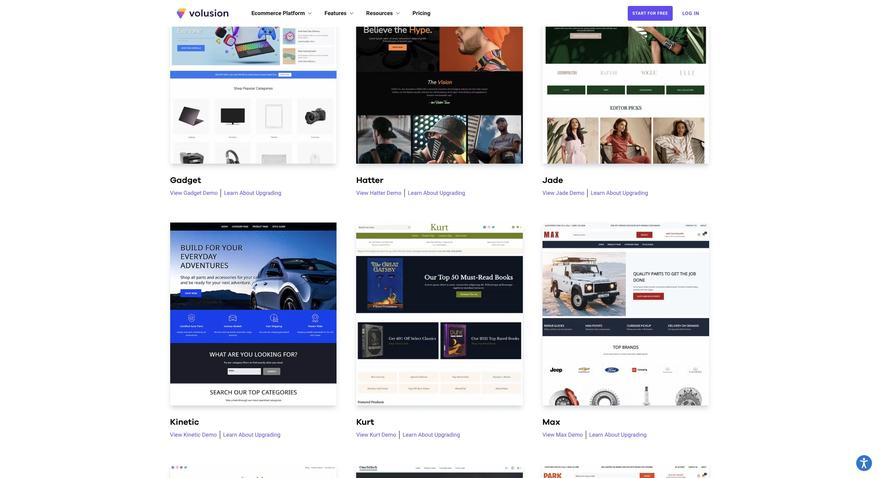 Task type: describe. For each thing, give the bounding box(es) containing it.
view hatter demo
[[356, 190, 402, 197]]

about for gadget
[[239, 190, 254, 197]]

view for jade
[[542, 190, 555, 197]]

log in link
[[678, 6, 703, 21]]

0 vertical spatial jade
[[542, 177, 563, 185]]

learn for jade
[[591, 190, 605, 197]]

pricing
[[413, 10, 430, 16]]

about for hatter
[[423, 190, 438, 197]]

about for kurt
[[418, 432, 433, 439]]

0 vertical spatial gadget
[[170, 177, 201, 185]]

learn about upgrading for gadget
[[224, 190, 281, 197]]

0 vertical spatial kurt
[[356, 419, 374, 427]]

demo for hatter
[[387, 190, 402, 197]]

jade theme image
[[542, 0, 709, 164]]

view gadget demo
[[170, 190, 218, 197]]

learn for gadget
[[224, 190, 238, 197]]

learn about upgrading for max
[[589, 432, 647, 439]]

start for free
[[632, 11, 668, 16]]

1 vertical spatial hatter
[[370, 190, 385, 197]]

gadget theme image
[[170, 0, 337, 164]]

resources button
[[366, 9, 401, 18]]

view for hatter
[[356, 190, 368, 197]]

learn about upgrading for kurt
[[403, 432, 460, 439]]

learn about upgrading link for jade
[[587, 189, 648, 198]]

learn for kurt
[[403, 432, 417, 439]]

learn about upgrading for kinetic
[[223, 432, 280, 439]]

upgrading for kurt
[[434, 432, 460, 439]]

log
[[682, 11, 692, 16]]

open accessibe: accessibility options, statement and help image
[[860, 459, 868, 469]]

demo for kinetic
[[202, 432, 217, 439]]

upgrading for gadget
[[256, 190, 281, 197]]

upgrading for hatter
[[440, 190, 465, 197]]

platform
[[283, 10, 305, 16]]

learn about upgrading link for hatter
[[404, 189, 465, 198]]

hatter theme image
[[356, 0, 523, 164]]

learn for hatter
[[408, 190, 422, 197]]

0 vertical spatial hatter
[[356, 177, 383, 185]]

view max demo
[[542, 432, 583, 439]]

view jade demo
[[542, 190, 584, 197]]

learn about upgrading for hatter
[[408, 190, 465, 197]]

park theme image
[[542, 465, 709, 479]]

demo for kurt
[[382, 432, 396, 439]]

for
[[648, 11, 656, 16]]

features
[[325, 10, 347, 16]]

view for kinetic
[[170, 432, 182, 439]]

ecommerce platform
[[251, 10, 305, 16]]

kinetic theme image
[[170, 223, 337, 406]]

in
[[694, 11, 699, 16]]

resources
[[366, 10, 393, 16]]

start for free link
[[628, 6, 673, 21]]

0 vertical spatial max
[[542, 419, 560, 427]]



Task type: vqa. For each thing, say whether or not it's contained in the screenshot.


Task type: locate. For each thing, give the bounding box(es) containing it.
1 vertical spatial kinetic
[[184, 432, 201, 439]]

max theme image
[[542, 223, 709, 406]]

jade
[[542, 177, 563, 185], [556, 190, 568, 197]]

0 vertical spatial kinetic
[[170, 419, 199, 427]]

max
[[542, 419, 560, 427], [556, 432, 567, 439]]

view kinetic demo
[[170, 432, 217, 439]]

upgrading for kinetic
[[255, 432, 280, 439]]

1 vertical spatial jade
[[556, 190, 568, 197]]

upgrading for max
[[621, 432, 647, 439]]

about for max
[[605, 432, 620, 439]]

demo for gadget
[[203, 190, 218, 197]]

learn about upgrading for jade
[[591, 190, 648, 197]]

upgrading
[[256, 190, 281, 197], [440, 190, 465, 197], [623, 190, 648, 197], [255, 432, 280, 439], [434, 432, 460, 439], [621, 432, 647, 439]]

learn
[[224, 190, 238, 197], [408, 190, 422, 197], [591, 190, 605, 197], [223, 432, 237, 439], [403, 432, 417, 439], [589, 432, 603, 439]]

1 vertical spatial kurt
[[370, 432, 380, 439]]

ecommerce platform button
[[251, 9, 313, 18]]

about
[[239, 190, 254, 197], [423, 190, 438, 197], [606, 190, 621, 197], [239, 432, 254, 439], [418, 432, 433, 439], [605, 432, 620, 439]]

features button
[[325, 9, 355, 18]]

about for jade
[[606, 190, 621, 197]]

kinetic
[[170, 419, 199, 427], [184, 432, 201, 439]]

demo
[[203, 190, 218, 197], [387, 190, 402, 197], [570, 190, 584, 197], [202, 432, 217, 439], [382, 432, 396, 439], [568, 432, 583, 439]]

learn about upgrading link for max
[[586, 431, 647, 440]]

learn about upgrading
[[224, 190, 281, 197], [408, 190, 465, 197], [591, 190, 648, 197], [223, 432, 280, 439], [403, 432, 460, 439], [589, 432, 647, 439]]

view for kurt
[[356, 432, 368, 439]]

view kurt demo
[[356, 432, 396, 439]]

1 vertical spatial max
[[556, 432, 567, 439]]

kurt theme image
[[356, 223, 523, 406]]

learn about upgrading link for kurt
[[399, 431, 460, 440]]

about for kinetic
[[239, 432, 254, 439]]

pricing link
[[413, 9, 430, 18]]

view
[[170, 190, 182, 197], [356, 190, 368, 197], [542, 190, 555, 197], [170, 432, 182, 439], [356, 432, 368, 439], [542, 432, 555, 439]]

view for max
[[542, 432, 555, 439]]

view for gadget
[[170, 190, 182, 197]]

gadget
[[170, 177, 201, 185], [184, 190, 202, 197]]

demo for max
[[568, 432, 583, 439]]

upgrading for jade
[[623, 190, 648, 197]]

demo for jade
[[570, 190, 584, 197]]

learn for max
[[589, 432, 603, 439]]

log in
[[682, 11, 699, 16]]

hatter
[[356, 177, 383, 185], [370, 190, 385, 197]]

start
[[632, 11, 646, 16]]

learn about upgrading link for gadget
[[221, 189, 281, 198]]

free
[[657, 11, 668, 16]]

learn about upgrading link for kinetic
[[220, 431, 280, 440]]

nourish theme image
[[170, 465, 337, 479]]

learn about upgrading link
[[221, 189, 281, 198], [404, 189, 465, 198], [587, 189, 648, 198], [220, 431, 280, 440], [399, 431, 460, 440], [586, 431, 647, 440]]

onestitch theme image
[[356, 465, 523, 479]]

ecommerce
[[251, 10, 281, 16]]

kurt
[[356, 419, 374, 427], [370, 432, 380, 439]]

1 vertical spatial gadget
[[184, 190, 202, 197]]

learn for kinetic
[[223, 432, 237, 439]]



